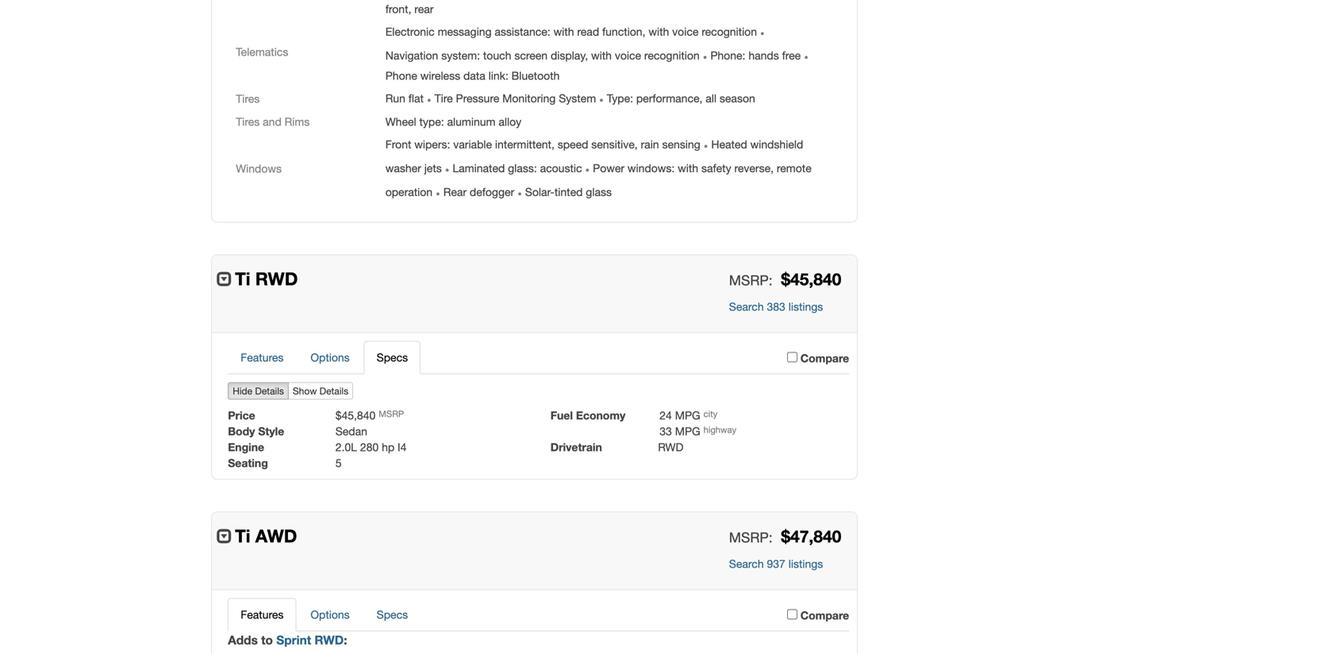 Task type: describe. For each thing, give the bounding box(es) containing it.
$47,840
[[781, 526, 842, 546]]

specs link for ti rwd
[[364, 341, 421, 374]]

messaging
[[438, 25, 492, 38]]

with up display
[[554, 25, 574, 38]]

5
[[336, 456, 342, 469]]

features for awd
[[241, 608, 284, 621]]

· rear defogger · solar-tinted glass
[[436, 182, 612, 202]]

wipers:
[[415, 138, 450, 151]]

collapse down image for ti awd
[[217, 528, 232, 544]]

windshield
[[751, 138, 804, 151]]

acoustic
[[540, 162, 582, 175]]

safety
[[702, 162, 732, 175]]

features link for awd
[[228, 598, 296, 631]]

280
[[360, 440, 379, 454]]

i4
[[398, 440, 407, 454]]

remote
[[777, 162, 812, 175]]

seating
[[228, 456, 268, 469]]

collapse down image for ti rwd
[[217, 271, 232, 287]]

24
[[660, 409, 672, 422]]

remote operation
[[386, 162, 812, 198]]

glass:
[[508, 162, 537, 175]]

1 vertical spatial recognition
[[645, 49, 700, 62]]

front wipers: variable intermittent , speed sensitive , rain sensing ·
[[386, 135, 708, 155]]

1 horizontal spatial voice
[[673, 25, 699, 38]]

operation
[[386, 185, 433, 198]]

assistance:
[[495, 25, 551, 38]]

1 horizontal spatial rwd
[[315, 633, 344, 647]]

function
[[603, 25, 643, 38]]

show details button
[[288, 382, 353, 400]]

msrp
[[379, 409, 404, 419]]

front
[[386, 2, 408, 15]]

listings for ti rwd
[[789, 300, 823, 313]]

0 horizontal spatial $45,840
[[336, 409, 376, 422]]

run flat · tire pressure monitoring system · type: performance , all season
[[386, 89, 756, 109]]

phone
[[386, 69, 417, 82]]

pressure
[[456, 92, 500, 105]]

· laminated glass: acoustic ·
[[445, 159, 590, 178]]

all
[[706, 92, 717, 105]]

listings for ti awd
[[789, 557, 823, 570]]

tinted
[[555, 185, 583, 198]]

hide
[[233, 385, 253, 396]]

defogger
[[470, 185, 515, 198]]

:
[[344, 633, 347, 647]]

· left rear at the top left
[[436, 182, 440, 202]]

options for ti rwd
[[311, 351, 350, 364]]

laminated
[[453, 162, 505, 175]]

adds
[[228, 633, 258, 647]]

glass
[[586, 185, 612, 198]]

flat
[[409, 92, 424, 105]]

hands
[[749, 49, 779, 62]]

options for ti awd
[[311, 608, 350, 621]]

options link for ti awd
[[298, 598, 363, 631]]

adds to sprint rwd :
[[228, 633, 347, 647]]

to
[[261, 633, 273, 647]]

windows:
[[628, 162, 675, 175]]

drivetrain
[[551, 440, 602, 454]]

· right flat
[[427, 89, 432, 109]]

details for hide details
[[255, 385, 284, 396]]

msrp: for ti rwd
[[729, 272, 773, 288]]

with down sensing
[[678, 162, 699, 175]]

run
[[386, 92, 406, 105]]

sedan
[[336, 425, 367, 438]]

jets
[[424, 162, 442, 175]]

heated
[[712, 138, 748, 151]]

· left phone:
[[703, 46, 708, 66]]

navigation
[[386, 49, 438, 62]]

solar-
[[525, 185, 555, 198]]

Compare checkbox
[[787, 609, 798, 619]]

price
[[228, 409, 255, 422]]

ti rwd
[[235, 268, 298, 289]]

fuel economy
[[551, 409, 626, 422]]

highway
[[704, 425, 737, 435]]

awd
[[255, 525, 297, 546]]

rear
[[444, 185, 467, 198]]

ti for ti rwd
[[235, 268, 251, 289]]

show details
[[293, 385, 349, 396]]

electronic
[[386, 25, 435, 38]]

features link for rwd
[[228, 341, 296, 374]]

specs link for ti awd
[[364, 598, 421, 631]]

tab list for ti rwd
[[228, 341, 850, 374]]

aluminum
[[447, 115, 496, 128]]

1 horizontal spatial $45,840
[[781, 269, 842, 289]]

33
[[660, 425, 672, 438]]

search for ti awd
[[729, 557, 764, 570]]

, down read
[[586, 49, 588, 62]]

search 383 listings link
[[729, 300, 823, 313]]

compare for ti awd
[[801, 609, 850, 622]]

383
[[767, 300, 786, 313]]

· left the power
[[585, 159, 590, 178]]

msrp: $45,840
[[729, 269, 842, 289]]

reverse
[[735, 162, 771, 175]]

monitoring
[[503, 92, 556, 105]]

wheel
[[386, 115, 416, 128]]

search for ti rwd
[[729, 300, 764, 313]]

· left solar-
[[518, 182, 522, 202]]

bluetooth
[[512, 69, 560, 82]]

1 vertical spatial rwd
[[658, 440, 684, 454]]

, right read
[[643, 25, 646, 38]]

with right function
[[649, 25, 669, 38]]

season
[[720, 92, 756, 105]]

system:
[[442, 49, 480, 62]]

windows
[[236, 162, 282, 175]]

2.0l 280 hp i4
[[336, 440, 407, 454]]

link:
[[489, 69, 509, 82]]

tire
[[435, 92, 453, 105]]

free
[[782, 49, 801, 62]]

sprint
[[276, 633, 311, 647]]

sensitive
[[592, 138, 635, 151]]

· right jets
[[445, 159, 450, 178]]



Task type: locate. For each thing, give the bounding box(es) containing it.
2 specs from the top
[[377, 608, 408, 621]]

2 compare from the top
[[801, 609, 850, 622]]

listings right '383'
[[789, 300, 823, 313]]

options
[[311, 351, 350, 364], [311, 608, 350, 621]]

1 horizontal spatial recognition
[[702, 25, 757, 38]]

1 horizontal spatial details
[[320, 385, 349, 396]]

1 options link from the top
[[298, 341, 363, 374]]

0 vertical spatial rwd
[[255, 268, 298, 289]]

touch
[[483, 49, 512, 62]]

specs for ti rwd
[[377, 351, 408, 364]]

1 vertical spatial compare
[[801, 609, 850, 622]]

collapse down image left ti awd
[[217, 528, 232, 544]]

, left rear
[[408, 2, 412, 15]]

0 vertical spatial specs
[[377, 351, 408, 364]]

options up show details
[[311, 351, 350, 364]]

details right hide
[[255, 385, 284, 396]]

details right show
[[320, 385, 349, 396]]

2 details from the left
[[320, 385, 349, 396]]

ti awd
[[235, 525, 297, 546]]

electronic messaging assistance: with read function , with voice recognition · navigation system: touch screen display , with voice recognition · phone: hands free · phone wireless data link: bluetooth
[[386, 22, 809, 82]]

2 features link from the top
[[228, 598, 296, 631]]

msrp: for ti awd
[[729, 529, 773, 545]]

tires left and
[[236, 115, 260, 128]]

0 vertical spatial $45,840
[[781, 269, 842, 289]]

collapse down image
[[217, 271, 232, 287], [217, 528, 232, 544]]

wireless
[[421, 69, 460, 82]]

1 vertical spatial features
[[241, 608, 284, 621]]

0 vertical spatial compare
[[801, 352, 850, 365]]

· left the type: on the top of page
[[599, 89, 604, 109]]

details inside button
[[255, 385, 284, 396]]

read
[[577, 25, 599, 38]]

heated windshield washer jets
[[386, 138, 804, 175]]

1 vertical spatial mpg
[[675, 425, 701, 438]]

· right free
[[804, 46, 809, 66]]

body style
[[228, 425, 284, 438]]

0 horizontal spatial rwd
[[255, 268, 298, 289]]

2 msrp: from the top
[[729, 529, 773, 545]]

0 vertical spatial tires
[[236, 92, 260, 105]]

1 compare from the top
[[801, 352, 850, 365]]

search left '383'
[[729, 300, 764, 313]]

1 vertical spatial features link
[[228, 598, 296, 631]]

1 msrp: from the top
[[729, 272, 773, 288]]

, left remote
[[771, 162, 774, 175]]

features up hide details
[[241, 351, 284, 364]]

msrp: inside msrp: $47,840
[[729, 529, 773, 545]]

1 specs link from the top
[[364, 341, 421, 374]]

collapse down image left ti rwd
[[217, 271, 232, 287]]

options link for ti rwd
[[298, 341, 363, 374]]

1 vertical spatial tires
[[236, 115, 260, 128]]

hide details button
[[228, 382, 289, 400]]

2 search from the top
[[729, 557, 764, 570]]

and
[[263, 115, 282, 128]]

1 vertical spatial collapse down image
[[217, 528, 232, 544]]

show
[[293, 385, 317, 396]]

0 horizontal spatial voice
[[615, 49, 641, 62]]

hp
[[382, 440, 395, 454]]

ti for ti awd
[[235, 525, 251, 546]]

24 mpg city 33 mpg highway
[[660, 409, 737, 438]]

features link
[[228, 341, 296, 374], [228, 598, 296, 631]]

Compare checkbox
[[787, 352, 798, 362]]

0 horizontal spatial recognition
[[645, 49, 700, 62]]

sensing
[[662, 138, 701, 151]]

wheel type: aluminum alloy
[[386, 115, 522, 128]]

search 937 listings
[[729, 557, 823, 570]]

recognition up phone:
[[702, 25, 757, 38]]

0 vertical spatial mpg
[[675, 409, 701, 422]]

compare right compare checkbox
[[801, 609, 850, 622]]

fuel
[[551, 409, 573, 422]]

2 vertical spatial rwd
[[315, 633, 344, 647]]

1 features from the top
[[241, 351, 284, 364]]

2 tires from the top
[[236, 115, 260, 128]]

937
[[767, 557, 786, 570]]

1 vertical spatial listings
[[789, 557, 823, 570]]

, inside run flat · tire pressure monitoring system · type: performance , all season
[[700, 92, 703, 105]]

economy
[[576, 409, 626, 422]]

details for show details
[[320, 385, 349, 396]]

0 vertical spatial features
[[241, 351, 284, 364]]

0 vertical spatial ti
[[235, 268, 251, 289]]

2 specs link from the top
[[364, 598, 421, 631]]

0 vertical spatial voice
[[673, 25, 699, 38]]

$45,840 up sedan at left
[[336, 409, 376, 422]]

1 details from the left
[[255, 385, 284, 396]]

variable
[[454, 138, 492, 151]]

mpg
[[675, 409, 701, 422], [675, 425, 701, 438]]

·
[[760, 22, 765, 42], [703, 46, 708, 66], [804, 46, 809, 66], [427, 89, 432, 109], [599, 89, 604, 109], [704, 135, 708, 155], [445, 159, 450, 178], [585, 159, 590, 178], [436, 182, 440, 202], [518, 182, 522, 202]]

2 horizontal spatial rwd
[[658, 440, 684, 454]]

2 mpg from the top
[[675, 425, 701, 438]]

tires for tires
[[236, 92, 260, 105]]

1 vertical spatial ti
[[235, 525, 251, 546]]

1 ti from the top
[[235, 268, 251, 289]]

options link up :
[[298, 598, 363, 631]]

tab list
[[228, 341, 850, 374], [228, 598, 850, 631]]

options up :
[[311, 608, 350, 621]]

compare
[[801, 352, 850, 365], [801, 609, 850, 622]]

features
[[241, 351, 284, 364], [241, 608, 284, 621]]

options link
[[298, 341, 363, 374], [298, 598, 363, 631]]

features for rwd
[[241, 351, 284, 364]]

1 vertical spatial options
[[311, 608, 350, 621]]

mpg right "24"
[[675, 409, 701, 422]]

,
[[408, 2, 412, 15], [643, 25, 646, 38], [586, 49, 588, 62], [700, 92, 703, 105], [552, 138, 555, 151], [635, 138, 638, 151], [771, 162, 774, 175]]

mpg right 33 at the bottom of the page
[[675, 425, 701, 438]]

voice right function
[[673, 25, 699, 38]]

0 vertical spatial search
[[729, 300, 764, 313]]

rain
[[641, 138, 659, 151]]

1 tab list from the top
[[228, 341, 850, 374]]

tires and rims
[[236, 115, 310, 128]]

performance
[[637, 92, 700, 105]]

search
[[729, 300, 764, 313], [729, 557, 764, 570]]

1 features link from the top
[[228, 341, 296, 374]]

tires for tires and rims
[[236, 115, 260, 128]]

with
[[554, 25, 574, 38], [649, 25, 669, 38], [591, 49, 612, 62], [678, 162, 699, 175]]

, left speed
[[552, 138, 555, 151]]

· up hands
[[760, 22, 765, 42]]

1 vertical spatial msrp:
[[729, 529, 773, 545]]

search 937 listings link
[[729, 557, 823, 570]]

2 listings from the top
[[789, 557, 823, 570]]

data
[[464, 69, 486, 82]]

type:
[[607, 92, 633, 105]]

intermittent
[[495, 138, 552, 151]]

power
[[593, 162, 625, 175]]

msrp: inside msrp: $45,840
[[729, 272, 773, 288]]

1 vertical spatial options link
[[298, 598, 363, 631]]

2 features from the top
[[241, 608, 284, 621]]

0 vertical spatial msrp:
[[729, 272, 773, 288]]

sprint rwd link
[[276, 633, 344, 647]]

body
[[228, 425, 255, 438]]

0 vertical spatial options
[[311, 351, 350, 364]]

tires
[[236, 92, 260, 105], [236, 115, 260, 128]]

listings down $47,840
[[789, 557, 823, 570]]

city
[[704, 409, 718, 419]]

1 vertical spatial specs
[[377, 608, 408, 621]]

hide details
[[233, 385, 284, 396]]

1 vertical spatial specs link
[[364, 598, 421, 631]]

2 ti from the top
[[235, 525, 251, 546]]

specs for ti awd
[[377, 608, 408, 621]]

msrp: up search 937 listings link
[[729, 529, 773, 545]]

$45,840 msrp
[[336, 409, 404, 422]]

front
[[386, 138, 412, 151]]

1 listings from the top
[[789, 300, 823, 313]]

washer
[[386, 162, 421, 175]]

0 horizontal spatial details
[[255, 385, 284, 396]]

, left the rain
[[635, 138, 638, 151]]

0 vertical spatial recognition
[[702, 25, 757, 38]]

rear
[[415, 2, 434, 15]]

0 vertical spatial tab list
[[228, 341, 850, 374]]

style
[[258, 425, 284, 438]]

speed
[[558, 138, 589, 151]]

2 options link from the top
[[298, 598, 363, 631]]

tires up tires and rims
[[236, 92, 260, 105]]

tab list for ti awd
[[228, 598, 850, 631]]

msrp: up search 383 listings
[[729, 272, 773, 288]]

with down read
[[591, 49, 612, 62]]

details inside "button"
[[320, 385, 349, 396]]

2 tab list from the top
[[228, 598, 850, 631]]

features link up hide details
[[228, 341, 296, 374]]

1 vertical spatial search
[[729, 557, 764, 570]]

search left the 937
[[729, 557, 764, 570]]

rims
[[285, 115, 310, 128]]

power windows: with safety reverse ,
[[593, 162, 777, 175]]

2 collapse down image from the top
[[217, 528, 232, 544]]

recognition up performance
[[645, 49, 700, 62]]

2.0l
[[336, 440, 357, 454]]

1 tires from the top
[[236, 92, 260, 105]]

search 383 listings
[[729, 300, 823, 313]]

2 options from the top
[[311, 608, 350, 621]]

0 vertical spatial collapse down image
[[217, 271, 232, 287]]

1 vertical spatial tab list
[[228, 598, 850, 631]]

options link up show details
[[298, 341, 363, 374]]

, left all
[[700, 92, 703, 105]]

1 vertical spatial $45,840
[[336, 409, 376, 422]]

compare right compare option
[[801, 352, 850, 365]]

0 vertical spatial specs link
[[364, 341, 421, 374]]

1 search from the top
[[729, 300, 764, 313]]

voice down function
[[615, 49, 641, 62]]

$45,840 up '383'
[[781, 269, 842, 289]]

system
[[559, 92, 596, 105]]

1 mpg from the top
[[675, 409, 701, 422]]

0 vertical spatial options link
[[298, 341, 363, 374]]

front , rear
[[386, 2, 434, 15]]

recognition
[[702, 25, 757, 38], [645, 49, 700, 62]]

compare for ti rwd
[[801, 352, 850, 365]]

0 vertical spatial features link
[[228, 341, 296, 374]]

1 specs from the top
[[377, 351, 408, 364]]

· left heated
[[704, 135, 708, 155]]

features up the to
[[241, 608, 284, 621]]

0 vertical spatial listings
[[789, 300, 823, 313]]

features link up the to
[[228, 598, 296, 631]]

1 collapse down image from the top
[[217, 271, 232, 287]]

1 vertical spatial voice
[[615, 49, 641, 62]]

1 options from the top
[[311, 351, 350, 364]]

alloy
[[499, 115, 522, 128]]



Task type: vqa. For each thing, say whether or not it's contained in the screenshot.
windows:
yes



